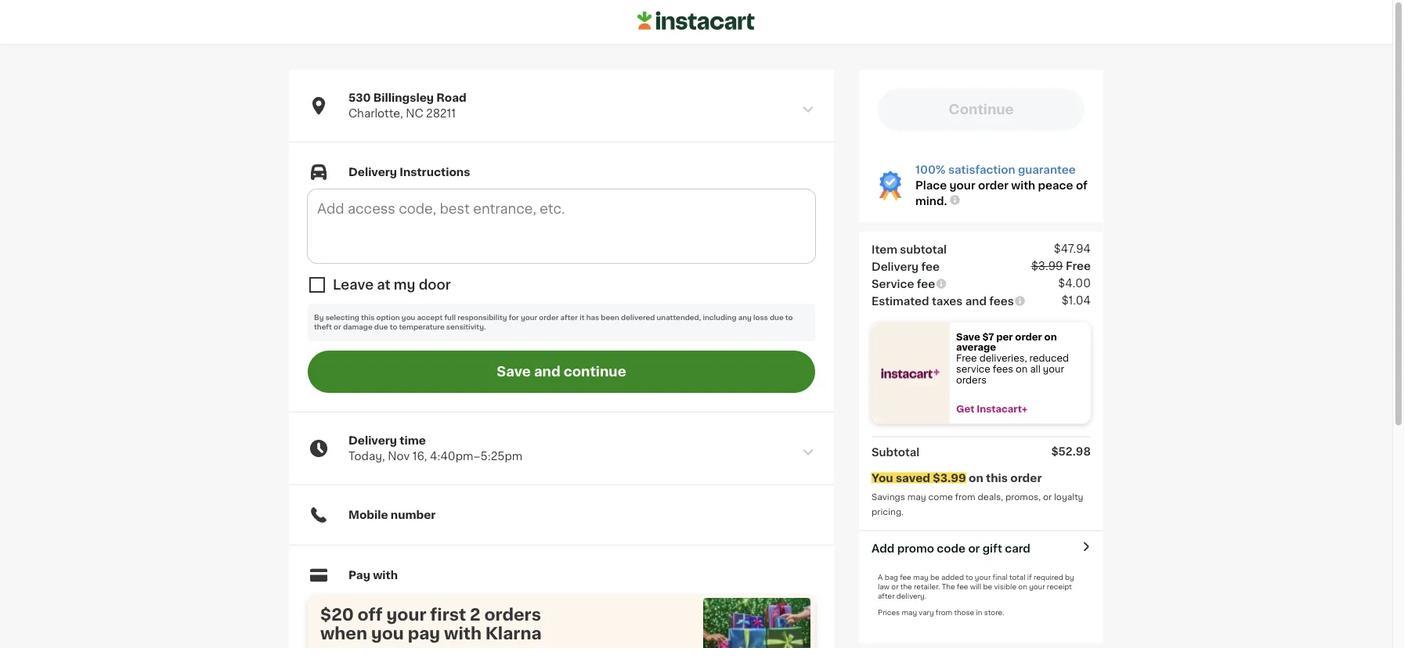 Task type: locate. For each thing, give the bounding box(es) containing it.
or down selecting
[[334, 324, 341, 331]]

instacart+
[[977, 405, 1028, 414]]

your inside place your order with peace of mind.
[[950, 180, 976, 191]]

0 vertical spatial due
[[770, 315, 784, 322]]

None text field
[[308, 190, 816, 263]]

1 vertical spatial and
[[534, 366, 561, 379]]

0 vertical spatial and
[[966, 296, 987, 307]]

fees down deliveries,
[[993, 365, 1014, 374]]

1 vertical spatial you
[[371, 626, 404, 642]]

0 horizontal spatial due
[[374, 324, 388, 331]]

mind.
[[916, 196, 948, 207]]

and left the continue on the left of page
[[534, 366, 561, 379]]

fees inside save $7 per order on average free deliveries, reduced service fees on all your orders
[[993, 365, 1014, 374]]

your up pay
[[387, 607, 427, 623]]

be up retailer.
[[931, 574, 940, 581]]

from for deals,
[[956, 493, 976, 502]]

1 horizontal spatial and
[[966, 296, 987, 307]]

order inside save $7 per order on average free deliveries, reduced service fees on all your orders
[[1016, 332, 1043, 341]]

or down "bag"
[[892, 584, 899, 591]]

0 vertical spatial with
[[1012, 180, 1036, 191]]

2 vertical spatial with
[[444, 626, 482, 642]]

more info about 100% satisfaction guarantee image
[[949, 194, 962, 207]]

visible
[[995, 584, 1017, 591]]

after down law
[[878, 593, 895, 600]]

1 vertical spatial be
[[984, 584, 993, 591]]

from down you saved $3.99 on this order
[[956, 493, 976, 502]]

your down reduced
[[1044, 365, 1065, 374]]

delivery up the service
[[872, 261, 919, 272]]

order left the it
[[539, 315, 559, 322]]

fees
[[990, 296, 1014, 307], [993, 365, 1014, 374]]

pay with
[[349, 570, 398, 581]]

delivery up today,
[[349, 436, 397, 447]]

delivery down charlotte,
[[349, 167, 397, 178]]

or inside the a bag fee may be added to your final total if required by law or the retailer. the fee will be visible on your receipt after delivery.
[[892, 584, 899, 591]]

0 horizontal spatial free
[[957, 354, 978, 363]]

or left gift
[[969, 543, 980, 554]]

1 vertical spatial fees
[[993, 365, 1014, 374]]

when
[[320, 626, 367, 642]]

1 horizontal spatial after
[[878, 593, 895, 600]]

time
[[400, 436, 426, 447]]

1 vertical spatial may
[[914, 574, 929, 581]]

1 horizontal spatial from
[[956, 493, 976, 502]]

save up the average
[[957, 332, 981, 341]]

0 vertical spatial $3.99
[[1032, 261, 1064, 272]]

nc
[[406, 108, 424, 119]]

sensitivity.
[[446, 324, 486, 331]]

my
[[394, 278, 416, 292]]

on
[[1045, 332, 1057, 341], [1016, 365, 1028, 374], [969, 473, 984, 484], [1019, 584, 1028, 591]]

fee
[[922, 261, 940, 272], [917, 279, 936, 290], [900, 574, 912, 581], [957, 584, 969, 591]]

continue
[[564, 366, 627, 379]]

including
[[703, 315, 737, 322]]

by
[[1066, 574, 1075, 581]]

1 vertical spatial due
[[374, 324, 388, 331]]

mobile number
[[349, 510, 436, 521]]

to up will
[[966, 574, 974, 581]]

28211
[[426, 108, 456, 119]]

number
[[391, 510, 436, 521]]

1 vertical spatial save
[[497, 366, 531, 379]]

order right per
[[1016, 332, 1043, 341]]

save
[[957, 332, 981, 341], [497, 366, 531, 379]]

loyalty
[[1055, 493, 1084, 502]]

1 vertical spatial $3.99
[[933, 473, 967, 484]]

delivery time today, nov 16, 4:40pm–5:25pm
[[349, 436, 523, 462]]

from
[[956, 493, 976, 502], [936, 610, 953, 617]]

for
[[509, 315, 519, 322]]

satisfaction
[[949, 165, 1016, 176]]

loss
[[754, 315, 768, 322]]

0 vertical spatial orders
[[957, 376, 987, 385]]

this up damage
[[361, 315, 375, 322]]

nov
[[388, 451, 410, 462]]

1 horizontal spatial $3.99
[[1032, 261, 1064, 272]]

2 horizontal spatial with
[[1012, 180, 1036, 191]]

your up will
[[975, 574, 991, 581]]

save inside 'button'
[[497, 366, 531, 379]]

from inside 'savings may come from deals, promos, or loyalty pricing.'
[[956, 493, 976, 502]]

may down saved
[[908, 493, 927, 502]]

1 horizontal spatial orders
[[957, 376, 987, 385]]

1 vertical spatial delivery
[[872, 261, 919, 272]]

after
[[561, 315, 578, 322], [878, 593, 895, 600]]

on inside the a bag fee may be added to your final total if required by law or the retailer. the fee will be visible on your receipt after delivery.
[[1019, 584, 1028, 591]]

0 horizontal spatial after
[[561, 315, 578, 322]]

or
[[334, 324, 341, 331], [1044, 493, 1052, 502], [969, 543, 980, 554], [892, 584, 899, 591]]

you down off
[[371, 626, 404, 642]]

with down guarantee
[[1012, 180, 1036, 191]]

may for come
[[908, 493, 927, 502]]

your inside save $7 per order on average free deliveries, reduced service fees on all your orders
[[1044, 365, 1065, 374]]

on down total
[[1019, 584, 1028, 591]]

with down the 2
[[444, 626, 482, 642]]

you inside the by selecting this option you accept full responsibility for your order after it has been delivered unattended, including any loss due to theft or damage due to temperature sensitivity.
[[402, 315, 416, 322]]

your right "for"
[[521, 315, 538, 322]]

2 vertical spatial to
[[966, 574, 974, 581]]

save for save and continue
[[497, 366, 531, 379]]

at
[[377, 278, 391, 292]]

0 horizontal spatial be
[[931, 574, 940, 581]]

with
[[1012, 180, 1036, 191], [373, 570, 398, 581], [444, 626, 482, 642]]

1 horizontal spatial save
[[957, 332, 981, 341]]

save inside save $7 per order on average free deliveries, reduced service fees on all your orders
[[957, 332, 981, 341]]

may down the delivery.
[[902, 610, 918, 617]]

due right 'loss'
[[770, 315, 784, 322]]

order down 100% satisfaction guarantee on the top right of page
[[979, 180, 1009, 191]]

on up reduced
[[1045, 332, 1057, 341]]

your up the "more info about 100% satisfaction guarantee" icon
[[950, 180, 976, 191]]

1 horizontal spatial this
[[987, 473, 1008, 484]]

order
[[979, 180, 1009, 191], [539, 315, 559, 322], [1016, 332, 1043, 341], [1011, 473, 1042, 484]]

0 horizontal spatial orders
[[485, 607, 541, 623]]

your inside $20 off your first 2 orders when you pay with klarna
[[387, 607, 427, 623]]

delivery fee
[[872, 261, 940, 272]]

service
[[957, 365, 991, 374]]

$47.94
[[1054, 243, 1091, 254]]

instructions
[[400, 167, 470, 178]]

you up temperature
[[402, 315, 416, 322]]

order inside place your order with peace of mind.
[[979, 180, 1009, 191]]

fee up "the"
[[900, 574, 912, 581]]

if
[[1028, 574, 1032, 581]]

may up retailer.
[[914, 574, 929, 581]]

$3.99 up come
[[933, 473, 967, 484]]

with right pay
[[373, 570, 398, 581]]

you
[[402, 315, 416, 322], [371, 626, 404, 642]]

0 vertical spatial after
[[561, 315, 578, 322]]

delivered
[[621, 315, 655, 322]]

or inside button
[[969, 543, 980, 554]]

add
[[872, 543, 895, 554]]

this
[[361, 315, 375, 322], [987, 473, 1008, 484]]

be right will
[[984, 584, 993, 591]]

delivery for delivery fee
[[872, 261, 919, 272]]

taxes
[[932, 296, 963, 307]]

may
[[908, 493, 927, 502], [914, 574, 929, 581], [902, 610, 918, 617]]

to down option
[[390, 324, 398, 331]]

1 vertical spatial with
[[373, 570, 398, 581]]

0 vertical spatial to
[[786, 315, 793, 322]]

orders up 'klarna' at the left
[[485, 607, 541, 623]]

0 vertical spatial be
[[931, 574, 940, 581]]

may inside 'savings may come from deals, promos, or loyalty pricing.'
[[908, 493, 927, 502]]

your
[[950, 180, 976, 191], [521, 315, 538, 322], [1044, 365, 1065, 374], [975, 574, 991, 581], [1030, 584, 1046, 591], [387, 607, 427, 623]]

0 horizontal spatial from
[[936, 610, 953, 617]]

those
[[955, 610, 975, 617]]

total
[[1010, 574, 1026, 581]]

to right 'loss'
[[786, 315, 793, 322]]

come
[[929, 493, 953, 502]]

pay
[[408, 626, 440, 642]]

0 horizontal spatial this
[[361, 315, 375, 322]]

get instacart+
[[957, 405, 1028, 414]]

0 horizontal spatial save
[[497, 366, 531, 379]]

added
[[942, 574, 964, 581]]

2 horizontal spatial to
[[966, 574, 974, 581]]

0 vertical spatial from
[[956, 493, 976, 502]]

0 vertical spatial you
[[402, 315, 416, 322]]

of
[[1076, 180, 1088, 191]]

may inside the a bag fee may be added to your final total if required by law or the retailer. the fee will be visible on your receipt after delivery.
[[914, 574, 929, 581]]

temperature
[[399, 324, 445, 331]]

from right vary
[[936, 610, 953, 617]]

or left loyalty
[[1044, 493, 1052, 502]]

item subtotal
[[872, 244, 947, 255]]

free inside save $7 per order on average free deliveries, reduced service fees on all your orders
[[957, 354, 978, 363]]

leave
[[333, 278, 374, 292]]

after inside the by selecting this option you accept full responsibility for your order after it has been delivered unattended, including any loss due to theft or damage due to temperature sensitivity.
[[561, 315, 578, 322]]

2 vertical spatial delivery
[[349, 436, 397, 447]]

1 horizontal spatial due
[[770, 315, 784, 322]]

by selecting this option you accept full responsibility for your order after it has been delivered unattended, including any loss due to theft or damage due to temperature sensitivity.
[[314, 315, 793, 331]]

on up the deals,
[[969, 473, 984, 484]]

been
[[601, 315, 620, 322]]

orders down service
[[957, 376, 987, 385]]

road
[[437, 92, 467, 103]]

1 vertical spatial to
[[390, 324, 398, 331]]

and right taxes
[[966, 296, 987, 307]]

save down "for"
[[497, 366, 531, 379]]

1 vertical spatial orders
[[485, 607, 541, 623]]

this up the deals,
[[987, 473, 1008, 484]]

0 vertical spatial this
[[361, 315, 375, 322]]

in
[[977, 610, 983, 617]]

final
[[993, 574, 1008, 581]]

0 vertical spatial may
[[908, 493, 927, 502]]

delivery.
[[897, 593, 927, 600]]

free up service
[[957, 354, 978, 363]]

0 vertical spatial free
[[1066, 261, 1091, 272]]

free
[[1066, 261, 1091, 272], [957, 354, 978, 363]]

after left the it
[[561, 315, 578, 322]]

due
[[770, 315, 784, 322], [374, 324, 388, 331]]

1 horizontal spatial to
[[786, 315, 793, 322]]

1 vertical spatial after
[[878, 593, 895, 600]]

your down if
[[1030, 584, 1046, 591]]

1 vertical spatial from
[[936, 610, 953, 617]]

$1.04
[[1062, 295, 1091, 306]]

item
[[872, 244, 898, 255]]

0 vertical spatial save
[[957, 332, 981, 341]]

1 horizontal spatial free
[[1066, 261, 1091, 272]]

0 vertical spatial delivery
[[349, 167, 397, 178]]

free up $4.00
[[1066, 261, 1091, 272]]

100% satisfaction guarantee
[[916, 165, 1076, 176]]

has
[[587, 315, 600, 322]]

fees up per
[[990, 296, 1014, 307]]

1 vertical spatial free
[[957, 354, 978, 363]]

$3.99 down $47.94
[[1032, 261, 1064, 272]]

0 horizontal spatial and
[[534, 366, 561, 379]]

first
[[430, 607, 466, 623]]

$3.99
[[1032, 261, 1064, 272], [933, 473, 967, 484]]

due down option
[[374, 324, 388, 331]]

2 vertical spatial may
[[902, 610, 918, 617]]

1 horizontal spatial with
[[444, 626, 482, 642]]



Task type: vqa. For each thing, say whether or not it's contained in the screenshot.
'need'
no



Task type: describe. For each thing, give the bounding box(es) containing it.
reduced
[[1030, 354, 1069, 363]]

deals,
[[978, 493, 1004, 502]]

1 vertical spatial this
[[987, 473, 1008, 484]]

option
[[377, 315, 400, 322]]

you saved $3.99 on this order
[[872, 473, 1042, 484]]

16,
[[413, 451, 427, 462]]

delivery time image
[[802, 446, 816, 460]]

gift
[[983, 543, 1003, 554]]

door
[[419, 278, 451, 292]]

your inside the by selecting this option you accept full responsibility for your order after it has been delivered unattended, including any loss due to theft or damage due to temperature sensitivity.
[[521, 315, 538, 322]]

estimated taxes and fees
[[872, 296, 1014, 307]]

0 horizontal spatial with
[[373, 570, 398, 581]]

$20
[[320, 607, 354, 623]]

retailer.
[[914, 584, 941, 591]]

receipt
[[1047, 584, 1073, 591]]

pricing.
[[872, 508, 904, 516]]

4:40pm–5:25pm
[[430, 451, 523, 462]]

required
[[1034, 574, 1064, 581]]

$4.00
[[1059, 278, 1091, 289]]

savings
[[872, 493, 906, 502]]

fee left will
[[957, 584, 969, 591]]

it
[[580, 315, 585, 322]]

service
[[872, 279, 915, 290]]

to inside the a bag fee may be added to your final total if required by law or the retailer. the fee will be visible on your receipt after delivery.
[[966, 574, 974, 581]]

subtotal
[[872, 447, 920, 458]]

the
[[901, 584, 913, 591]]

a
[[878, 574, 883, 581]]

accept
[[417, 315, 443, 322]]

$52.98
[[1052, 446, 1091, 457]]

save for save $7 per order on average free deliveries, reduced service fees on all your orders
[[957, 332, 981, 341]]

place
[[916, 180, 947, 191]]

guarantee
[[1018, 165, 1076, 176]]

from for those
[[936, 610, 953, 617]]

vary
[[919, 610, 934, 617]]

delivery instructions
[[349, 167, 470, 178]]

home image
[[638, 9, 755, 33]]

average
[[957, 343, 997, 352]]

on left all
[[1016, 365, 1028, 374]]

with inside $20 off your first 2 orders when you pay with klarna
[[444, 626, 482, 642]]

any
[[739, 315, 752, 322]]

orders inside save $7 per order on average free deliveries, reduced service fees on all your orders
[[957, 376, 987, 385]]

peace
[[1039, 180, 1074, 191]]

today,
[[349, 451, 385, 462]]

promos,
[[1006, 493, 1041, 502]]

$20 off your first 2 orders when you pay with klarna button
[[308, 596, 811, 649]]

promo
[[898, 543, 935, 554]]

$3.99 free
[[1032, 261, 1091, 272]]

530 billingsley road charlotte, nc 28211
[[349, 92, 467, 119]]

klarna
[[486, 626, 542, 642]]

delivery inside the delivery time today, nov 16, 4:40pm–5:25pm
[[349, 436, 397, 447]]

this inside the by selecting this option you accept full responsibility for your order after it has been delivered unattended, including any loss due to theft or damage due to temperature sensitivity.
[[361, 315, 375, 322]]

off
[[358, 607, 383, 623]]

theft
[[314, 324, 332, 331]]

orders inside $20 off your first 2 orders when you pay with klarna
[[485, 607, 541, 623]]

add promo code or gift card
[[872, 543, 1031, 554]]

will
[[971, 584, 982, 591]]

charlotte,
[[349, 108, 403, 119]]

unattended,
[[657, 315, 701, 322]]

with inside place your order with peace of mind.
[[1012, 180, 1036, 191]]

save and continue button
[[308, 351, 816, 393]]

saved
[[896, 473, 931, 484]]

you inside $20 off your first 2 orders when you pay with klarna
[[371, 626, 404, 642]]

full
[[445, 315, 456, 322]]

all
[[1031, 365, 1041, 374]]

530
[[349, 92, 371, 103]]

order inside the by selecting this option you accept full responsibility for your order after it has been delivered unattended, including any loss due to theft or damage due to temperature sensitivity.
[[539, 315, 559, 322]]

fee down subtotal
[[922, 261, 940, 272]]

selecting
[[326, 315, 359, 322]]

pay
[[349, 570, 370, 581]]

or inside the by selecting this option you accept full responsibility for your order after it has been delivered unattended, including any loss due to theft or damage due to temperature sensitivity.
[[334, 324, 341, 331]]

deliveries,
[[980, 354, 1028, 363]]

leave at my door
[[333, 278, 451, 292]]

place your order with peace of mind.
[[916, 180, 1088, 207]]

law
[[878, 584, 890, 591]]

prices may vary from those in store.
[[878, 610, 1005, 617]]

store.
[[985, 610, 1005, 617]]

fee up the estimated taxes and fees
[[917, 279, 936, 290]]

by
[[314, 315, 324, 322]]

2
[[470, 607, 481, 623]]

estimated
[[872, 296, 930, 307]]

billingsley
[[374, 92, 434, 103]]

1 horizontal spatial be
[[984, 584, 993, 591]]

get instacart+ button
[[950, 404, 1091, 415]]

and inside 'button'
[[534, 366, 561, 379]]

save and continue
[[497, 366, 627, 379]]

0 vertical spatial fees
[[990, 296, 1014, 307]]

prices
[[878, 610, 900, 617]]

$20 off your first 2 orders when you pay with klarna
[[320, 607, 542, 642]]

or inside 'savings may come from deals, promos, or loyalty pricing.'
[[1044, 493, 1052, 502]]

after inside the a bag fee may be added to your final total if required by law or the retailer. the fee will be visible on your receipt after delivery.
[[878, 593, 895, 600]]

delivery for delivery instructions
[[349, 167, 397, 178]]

add promo code or gift card button
[[872, 541, 1031, 557]]

order up promos,
[[1011, 473, 1042, 484]]

mobile
[[349, 510, 388, 521]]

subtotal
[[900, 244, 947, 255]]

delivery address image
[[802, 103, 816, 117]]

100%
[[916, 165, 946, 176]]

may for vary
[[902, 610, 918, 617]]

savings may come from deals, promos, or loyalty pricing.
[[872, 493, 1086, 516]]

0 horizontal spatial $3.99
[[933, 473, 967, 484]]

responsibility
[[458, 315, 507, 322]]

0 horizontal spatial to
[[390, 324, 398, 331]]



